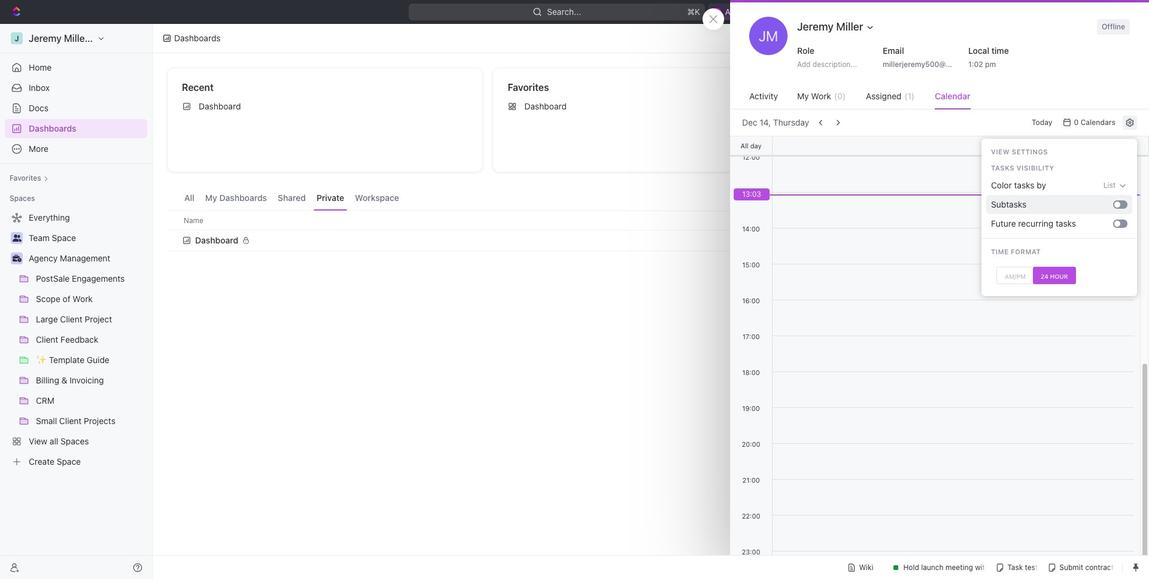 Task type: vqa. For each thing, say whether or not it's contained in the screenshot.
left Favorites
yes



Task type: describe. For each thing, give the bounding box(es) containing it.
new for new dashboard
[[1075, 33, 1092, 43]]

spaces
[[10, 194, 35, 203]]

color tasks by
[[992, 180, 1047, 190]]

my dashboards button
[[202, 187, 270, 211]]

dashboard inside button
[[1095, 33, 1138, 43]]

view settings
[[992, 148, 1049, 156]]

view
[[992, 148, 1010, 156]]

20:00
[[742, 441, 761, 449]]

recurring
[[1019, 219, 1054, 229]]

visibility
[[1017, 164, 1055, 172]]

home link
[[5, 58, 147, 77]]

name
[[184, 216, 204, 225]]

21:00
[[743, 477, 760, 484]]

13:00
[[743, 189, 760, 197]]

add
[[798, 60, 811, 69]]

local time 1:02 pm
[[969, 46, 1010, 69]]

0 horizontal spatial jm
[[759, 28, 779, 44]]

dashboard link for created by me
[[829, 97, 1130, 116]]

private
[[317, 193, 344, 203]]

1 horizontal spatial by
[[1037, 180, 1047, 190]]

subtasks button
[[987, 195, 1114, 214]]

future recurring tasks button
[[987, 214, 1114, 234]]

tasks
[[992, 164, 1015, 172]]

workspace
[[355, 193, 399, 203]]

assigned
[[867, 91, 902, 101]]

1:02
[[969, 60, 984, 69]]

color
[[992, 180, 1013, 190]]

favorites button
[[5, 171, 53, 186]]

docs
[[29, 103, 49, 113]]

inbox
[[29, 83, 50, 93]]

workspace button
[[352, 187, 402, 211]]

column header inside dashboard table
[[827, 211, 923, 231]]

new button
[[964, 2, 1006, 22]]

16:00
[[743, 297, 760, 305]]

future
[[992, 219, 1017, 229]]

12:00
[[743, 153, 760, 161]]

sidebar navigation
[[0, 24, 153, 580]]

today
[[1032, 118, 1053, 127]]

14:00
[[743, 225, 760, 233]]

offline
[[1103, 22, 1126, 31]]

⌘k
[[688, 7, 701, 17]]

row containing name
[[167, 211, 1135, 231]]

dashboard row
[[167, 229, 1135, 253]]

add description... button
[[793, 57, 872, 72]]

today button
[[1028, 116, 1058, 130]]

recent
[[182, 82, 214, 93]]

dashboard for recent
[[199, 101, 241, 111]]

my for my dashboards
[[205, 193, 217, 203]]

future recurring tasks
[[992, 219, 1077, 229]]

shared
[[278, 193, 306, 203]]

hour
[[1051, 273, 1069, 280]]

new dashboard button
[[1068, 29, 1145, 48]]

dashboard for created by me
[[851, 101, 893, 111]]

dashboards inside dashboards 'link'
[[29, 123, 76, 134]]

activity
[[750, 91, 779, 101]]

list
[[1104, 181, 1116, 190]]

dashboards inside "my dashboards" button
[[219, 193, 267, 203]]

0 vertical spatial by
[[873, 82, 884, 93]]

created
[[834, 82, 870, 93]]

15:00
[[743, 261, 760, 269]]

all day
[[741, 142, 762, 149]]

jm button
[[1026, 230, 1047, 252]]

am/pm
[[1006, 273, 1026, 280]]

description...
[[813, 60, 858, 69]]

new dashboard
[[1075, 33, 1138, 43]]

upgrade link
[[902, 4, 959, 20]]

search dashboards button
[[961, 29, 1063, 48]]

agency management
[[29, 253, 110, 264]]

role add description...
[[798, 46, 858, 69]]

agency
[[29, 253, 58, 264]]

tasks visibility
[[992, 164, 1055, 172]]

favorites inside button
[[10, 174, 41, 183]]

day
[[751, 142, 762, 149]]

pm
[[986, 60, 997, 69]]

email
[[883, 46, 905, 56]]

dashboards up the recent
[[174, 33, 221, 43]]

all button
[[181, 187, 198, 211]]

23:00
[[742, 549, 761, 556]]

home
[[29, 62, 52, 72]]



Task type: locate. For each thing, give the bounding box(es) containing it.
sharing
[[1026, 216, 1052, 225]]

shared button
[[275, 187, 309, 211]]

by left me
[[873, 82, 884, 93]]

1 horizontal spatial all
[[741, 142, 749, 149]]

by down visibility
[[1037, 180, 1047, 190]]

my right all button
[[205, 193, 217, 203]]

email millerjeremy500@gmail.com
[[883, 46, 982, 69]]

time
[[992, 248, 1009, 256]]

dashboards up time
[[1008, 33, 1056, 43]]

dashboards
[[174, 33, 221, 43], [1008, 33, 1056, 43], [29, 123, 76, 134], [219, 193, 267, 203]]

1 vertical spatial all
[[184, 193, 195, 203]]

dashboards left shared
[[219, 193, 267, 203]]

dashboards down docs on the top
[[29, 123, 76, 134]]

tasks
[[1015, 180, 1035, 190], [1056, 219, 1077, 229]]

all left day
[[741, 142, 749, 149]]

0 horizontal spatial tasks
[[1015, 180, 1035, 190]]

all
[[741, 142, 749, 149], [184, 193, 195, 203]]

0 vertical spatial tasks
[[1015, 180, 1035, 190]]

me
[[886, 82, 900, 93]]

business time image
[[12, 255, 21, 262]]

1 vertical spatial jm
[[1031, 236, 1042, 245]]

search dashboards
[[978, 33, 1056, 43]]

all for all
[[184, 193, 195, 203]]

0 vertical spatial favorites
[[508, 82, 549, 93]]

my for my work
[[798, 91, 809, 101]]

0 vertical spatial jm
[[759, 28, 779, 44]]

inbox link
[[5, 78, 147, 98]]

tasks down subtasks button
[[1056, 219, 1077, 229]]

new inside button
[[981, 7, 998, 17]]

new inside button
[[1075, 33, 1092, 43]]

my
[[798, 91, 809, 101], [205, 193, 217, 203]]

1 vertical spatial favorites
[[10, 174, 41, 183]]

millerjeremy500@gmail.com
[[883, 60, 982, 69]]

my left "work"
[[798, 91, 809, 101]]

all inside button
[[184, 193, 195, 203]]

1 vertical spatial new
[[1075, 33, 1092, 43]]

22:00
[[742, 513, 761, 520]]

tab list containing all
[[181, 187, 402, 211]]

0 vertical spatial my
[[798, 91, 809, 101]]

by
[[873, 82, 884, 93], [1037, 180, 1047, 190]]

row
[[167, 211, 1135, 231]]

dashboard inside row
[[195, 235, 238, 246]]

dashboards link
[[5, 119, 147, 138]]

19:00
[[743, 405, 760, 413]]

1 horizontal spatial new
[[1075, 33, 1092, 43]]

agency management link
[[29, 249, 145, 268]]

dashboard table
[[167, 211, 1135, 253]]

1 dashboard link from the left
[[177, 97, 478, 116]]

1 vertical spatial tasks
[[1056, 219, 1077, 229]]

created by me
[[834, 82, 900, 93]]

search...
[[548, 7, 582, 17]]

24
[[1041, 273, 1049, 280]]

new for new
[[981, 7, 998, 17]]

0 horizontal spatial my
[[205, 193, 217, 203]]

time
[[992, 46, 1010, 56]]

dashboard
[[1095, 33, 1138, 43], [199, 101, 241, 111], [525, 101, 567, 111], [851, 101, 893, 111], [195, 235, 238, 246]]

24 hour
[[1041, 273, 1069, 280]]

2 dashboard link from the left
[[503, 97, 804, 116]]

role
[[798, 46, 815, 56]]

local
[[969, 46, 990, 56]]

0 horizontal spatial dashboard link
[[177, 97, 478, 116]]

tab list
[[181, 187, 402, 211]]

0 vertical spatial all
[[741, 142, 749, 149]]

2 horizontal spatial dashboard link
[[829, 97, 1130, 116]]

3 dashboard link from the left
[[829, 97, 1130, 116]]

1 cell from the left
[[827, 230, 923, 252]]

search
[[978, 33, 1006, 43]]

upgrade
[[919, 7, 953, 17]]

2 cell from the left
[[923, 230, 1019, 252]]

1 horizontal spatial my
[[798, 91, 809, 101]]

jm inside jeremy miller, , element
[[1031, 236, 1042, 245]]

format
[[1012, 248, 1042, 256]]

1 vertical spatial by
[[1037, 180, 1047, 190]]

tasks inside button
[[1056, 219, 1077, 229]]

0 horizontal spatial new
[[981, 7, 998, 17]]

17:00
[[743, 333, 760, 341]]

my work
[[798, 91, 832, 101]]

time format
[[992, 248, 1042, 256]]

all up the name on the top
[[184, 193, 195, 203]]

Search by name... text field
[[945, 187, 1128, 205]]

dashboard link for recent
[[177, 97, 478, 116]]

0 horizontal spatial favorites
[[10, 174, 41, 183]]

jeremy miller, , element
[[1029, 234, 1044, 248]]

1 horizontal spatial tasks
[[1056, 219, 1077, 229]]

all for all day
[[741, 142, 749, 149]]

tasks down the tasks visibility at the top
[[1015, 180, 1035, 190]]

1 vertical spatial my
[[205, 193, 217, 203]]

private button
[[314, 187, 347, 211]]

favorites
[[508, 82, 549, 93], [10, 174, 41, 183]]

calendar
[[935, 91, 971, 101]]

jm
[[759, 28, 779, 44], [1031, 236, 1042, 245]]

subtasks
[[992, 199, 1027, 210]]

dashboard button
[[182, 229, 820, 253], [182, 229, 258, 253]]

1 horizontal spatial favorites
[[508, 82, 549, 93]]

docs link
[[5, 99, 147, 118]]

dashboard for favorites
[[525, 101, 567, 111]]

my inside button
[[205, 193, 217, 203]]

settings
[[1013, 148, 1049, 156]]

cell
[[827, 230, 923, 252], [923, 230, 1019, 252]]

new
[[981, 7, 998, 17], [1075, 33, 1092, 43]]

management
[[60, 253, 110, 264]]

dashboard link
[[177, 97, 478, 116], [503, 97, 804, 116], [829, 97, 1130, 116]]

0 horizontal spatial by
[[873, 82, 884, 93]]

0 horizontal spatial all
[[184, 193, 195, 203]]

0 vertical spatial new
[[981, 7, 998, 17]]

column header
[[827, 211, 923, 231]]

1 horizontal spatial dashboard link
[[503, 97, 804, 116]]

my dashboards
[[205, 193, 267, 203]]

18:00
[[743, 369, 760, 377]]

work
[[812, 91, 832, 101]]

1 horizontal spatial jm
[[1031, 236, 1042, 245]]

dashboard link for favorites
[[503, 97, 804, 116]]

dashboards inside search dashboards button
[[1008, 33, 1056, 43]]



